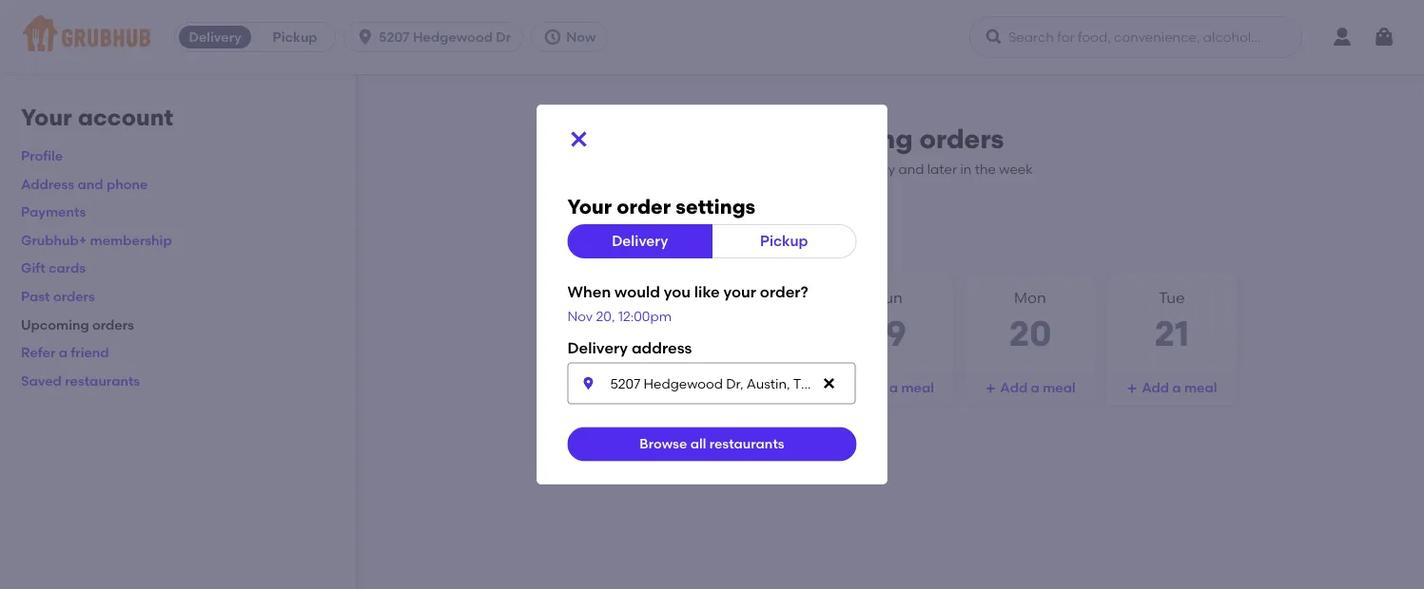 Task type: describe. For each thing, give the bounding box(es) containing it.
pickup inside main navigation 'navigation'
[[273, 29, 317, 45]]

when
[[567, 283, 611, 302]]

delivery address
[[567, 339, 692, 358]]

add a meal button for 21
[[1107, 371, 1237, 405]]

membership
[[90, 232, 172, 248]]

add for 20
[[1000, 380, 1028, 396]]

account
[[78, 104, 173, 131]]

delivery inside main navigation 'navigation'
[[189, 29, 241, 45]]

a down 19 at the bottom of the page
[[889, 380, 898, 396]]

sun
[[875, 289, 903, 307]]

friend
[[71, 345, 109, 361]]

later
[[927, 161, 957, 177]]

add for 17
[[576, 380, 603, 396]]

nov 20, 12:00pm link
[[567, 308, 672, 324]]

0 vertical spatial restaurants
[[65, 373, 140, 389]]

meal for 21
[[1184, 380, 1217, 396]]

the
[[975, 161, 996, 177]]

your account
[[21, 104, 173, 131]]

now
[[566, 29, 596, 45]]

for
[[835, 161, 853, 177]]

a for today
[[606, 380, 615, 396]]

and inside your upcoming orders plan out your food for today and later in the week
[[898, 161, 924, 177]]

sun 19
[[871, 289, 907, 355]]

settings
[[676, 195, 756, 219]]

Search Address search field
[[567, 363, 856, 405]]

phone
[[106, 176, 148, 192]]

2 add from the left
[[717, 380, 745, 396]]

payments link
[[21, 204, 86, 220]]

like
[[694, 283, 720, 302]]

browse all restaurants button
[[567, 427, 857, 462]]

2 add a meal button from the left
[[683, 371, 812, 405]]

your for order
[[567, 195, 612, 219]]

upcoming
[[21, 317, 89, 333]]

meal for 17
[[618, 380, 651, 396]]

address and phone link
[[21, 176, 148, 192]]

your inside when would you like your order? nov 20, 12:00pm
[[724, 283, 756, 302]]

when would you like your order? nov 20, 12:00pm
[[567, 283, 808, 324]]

sat
[[735, 289, 760, 307]]

in
[[960, 161, 972, 177]]

meal for 20
[[1043, 380, 1076, 396]]

out
[[747, 161, 768, 177]]

add a meal for 21
[[1142, 380, 1217, 396]]

add a meal for 20
[[1000, 380, 1076, 396]]

today 17
[[583, 289, 628, 355]]

cards
[[49, 260, 86, 276]]

a right refer
[[59, 345, 68, 361]]

a for tue
[[1172, 380, 1181, 396]]

12:00pm
[[618, 308, 672, 324]]

today inside your upcoming orders plan out your food for today and later in the week
[[856, 161, 895, 177]]

svg image inside now button
[[543, 28, 562, 47]]

2 meal from the left
[[760, 380, 793, 396]]

address
[[632, 339, 692, 358]]

19
[[871, 313, 907, 355]]

past orders
[[21, 288, 95, 305]]

grubhub+ membership link
[[21, 232, 172, 248]]

profile
[[21, 148, 63, 164]]

past
[[21, 288, 50, 305]]

20,
[[596, 308, 615, 324]]

1 vertical spatial delivery
[[612, 233, 668, 250]]

a for sat
[[748, 380, 757, 396]]

upcoming orders link
[[21, 317, 134, 333]]



Task type: vqa. For each thing, say whether or not it's contained in the screenshot.
Noodles
no



Task type: locate. For each thing, give the bounding box(es) containing it.
refer a friend
[[21, 345, 109, 361]]

orders
[[919, 123, 1004, 155], [53, 288, 95, 305], [92, 317, 134, 333]]

0 horizontal spatial restaurants
[[65, 373, 140, 389]]

2 horizontal spatial your
[[715, 123, 774, 155]]

0 vertical spatial pickup button
[[255, 22, 335, 52]]

today up 20,
[[583, 289, 628, 307]]

orders up 'upcoming orders'
[[53, 288, 95, 305]]

refer a friend link
[[21, 345, 109, 361]]

1 vertical spatial your
[[724, 283, 756, 302]]

2 vertical spatial orders
[[92, 317, 134, 333]]

0 horizontal spatial your
[[21, 104, 72, 131]]

0 horizontal spatial delivery button
[[175, 22, 255, 52]]

orders inside your upcoming orders plan out your food for today and later in the week
[[919, 123, 1004, 155]]

0 vertical spatial pickup
[[273, 29, 317, 45]]

profile link
[[21, 148, 63, 164]]

a for mon
[[1031, 380, 1040, 396]]

would
[[615, 283, 660, 302]]

1 horizontal spatial and
[[898, 161, 924, 177]]

grubhub+ membership
[[21, 232, 172, 248]]

orders for upcoming orders
[[92, 317, 134, 333]]

a up browse all restaurants
[[748, 380, 757, 396]]

your up profile link
[[21, 104, 72, 131]]

add a meal button down "21"
[[1107, 371, 1237, 405]]

add a meal
[[576, 380, 651, 396], [717, 380, 793, 396], [859, 380, 934, 396], [1000, 380, 1076, 396], [1142, 380, 1217, 396]]

5207 hedgewood dr
[[379, 29, 511, 45]]

tue 21
[[1154, 289, 1189, 355]]

pickup
[[273, 29, 317, 45], [760, 233, 808, 250]]

add a meal button down '20'
[[966, 371, 1095, 405]]

21
[[1154, 313, 1189, 355]]

meal down 19 at the bottom of the page
[[901, 380, 934, 396]]

a down "21"
[[1172, 380, 1181, 396]]

5 meal from the left
[[1184, 380, 1217, 396]]

1 vertical spatial pickup button
[[712, 224, 857, 259]]

mon 20
[[1009, 289, 1052, 355]]

your inside your upcoming orders plan out your food for today and later in the week
[[715, 123, 774, 155]]

order?
[[760, 283, 808, 302]]

4 meal from the left
[[1043, 380, 1076, 396]]

3 add from the left
[[859, 380, 886, 396]]

svg image inside 5207 hedgewood dr button
[[356, 28, 375, 47]]

food
[[803, 161, 832, 177]]

browse all restaurants
[[640, 436, 785, 453]]

1 horizontal spatial delivery button
[[567, 224, 713, 259]]

your
[[21, 104, 72, 131], [715, 123, 774, 155], [567, 195, 612, 219]]

0 horizontal spatial pickup
[[273, 29, 317, 45]]

1 horizontal spatial restaurants
[[709, 436, 785, 453]]

3 add a meal button from the left
[[824, 371, 953, 405]]

add a meal button for 17
[[541, 371, 670, 405]]

1 horizontal spatial pickup button
[[712, 224, 857, 259]]

add a meal button for 20
[[966, 371, 1095, 405]]

0 vertical spatial delivery
[[189, 29, 241, 45]]

0 vertical spatial your
[[771, 161, 799, 177]]

0 horizontal spatial delivery
[[189, 29, 241, 45]]

mon
[[1014, 289, 1046, 307]]

nov
[[567, 308, 593, 324]]

today
[[856, 161, 895, 177], [583, 289, 628, 307]]

a down the delivery
[[606, 380, 615, 396]]

a down '20'
[[1031, 380, 1040, 396]]

add down "21"
[[1142, 380, 1169, 396]]

tue
[[1159, 289, 1185, 307]]

3 meal from the left
[[901, 380, 934, 396]]

your order settings
[[567, 195, 756, 219]]

refer
[[21, 345, 56, 361]]

1 horizontal spatial pickup
[[760, 233, 808, 250]]

add a meal button down the delivery
[[541, 371, 670, 405]]

and
[[898, 161, 924, 177], [78, 176, 103, 192]]

payments
[[21, 204, 86, 220]]

restaurants
[[65, 373, 140, 389], [709, 436, 785, 453]]

browse
[[640, 436, 687, 453]]

1 add a meal from the left
[[576, 380, 651, 396]]

saved
[[21, 373, 62, 389]]

add a meal button
[[541, 371, 670, 405], [683, 371, 812, 405], [824, 371, 953, 405], [966, 371, 1095, 405], [1107, 371, 1237, 405]]

meal up browse all restaurants
[[760, 380, 793, 396]]

now button
[[531, 22, 616, 52]]

all
[[690, 436, 706, 453]]

1 vertical spatial delivery button
[[567, 224, 713, 259]]

today right for
[[856, 161, 895, 177]]

20
[[1009, 313, 1052, 355]]

you
[[664, 283, 691, 302]]

upcoming
[[780, 123, 913, 155]]

1 horizontal spatial your
[[567, 195, 612, 219]]

3 add a meal from the left
[[859, 380, 934, 396]]

add a meal button for 19
[[824, 371, 953, 405]]

add a meal button down 19 at the bottom of the page
[[824, 371, 953, 405]]

1 horizontal spatial delivery
[[612, 233, 668, 250]]

meal down delivery address
[[618, 380, 651, 396]]

delivery
[[567, 339, 628, 358]]

and left phone
[[78, 176, 103, 192]]

restaurants inside button
[[709, 436, 785, 453]]

5 add a meal from the left
[[1142, 380, 1217, 396]]

4 add a meal button from the left
[[966, 371, 1095, 405]]

1 vertical spatial today
[[583, 289, 628, 307]]

1 vertical spatial orders
[[53, 288, 95, 305]]

0 vertical spatial today
[[856, 161, 895, 177]]

1 horizontal spatial today
[[856, 161, 895, 177]]

orders up the friend
[[92, 317, 134, 333]]

4 add from the left
[[1000, 380, 1028, 396]]

orders up in
[[919, 123, 1004, 155]]

gift cards
[[21, 260, 86, 276]]

saved restaurants link
[[21, 373, 140, 389]]

add a meal down '20'
[[1000, 380, 1076, 396]]

0 horizontal spatial and
[[78, 176, 103, 192]]

1 add from the left
[[576, 380, 603, 396]]

delivery button
[[175, 22, 255, 52], [567, 224, 713, 259]]

5207
[[379, 29, 410, 45]]

1 add a meal button from the left
[[541, 371, 670, 405]]

add a meal up browse all restaurants
[[717, 380, 793, 396]]

delivery button for pickup button to the bottom
[[567, 224, 713, 259]]

your for upcoming
[[715, 123, 774, 155]]

1 meal from the left
[[618, 380, 651, 396]]

0 vertical spatial delivery button
[[175, 22, 255, 52]]

your upcoming orders plan out your food for today and later in the week
[[715, 123, 1033, 177]]

upcoming orders
[[21, 317, 134, 333]]

hedgewood
[[413, 29, 493, 45]]

pickup button
[[255, 22, 335, 52], [712, 224, 857, 259]]

1 vertical spatial pickup
[[760, 233, 808, 250]]

and left later
[[898, 161, 924, 177]]

past orders link
[[21, 288, 95, 305]]

5 add a meal button from the left
[[1107, 371, 1237, 405]]

add down 19 at the bottom of the page
[[859, 380, 886, 396]]

add
[[576, 380, 603, 396], [717, 380, 745, 396], [859, 380, 886, 396], [1000, 380, 1028, 396], [1142, 380, 1169, 396]]

address and phone
[[21, 176, 148, 192]]

svg image
[[356, 28, 375, 47], [543, 28, 562, 47], [567, 128, 590, 151], [745, 204, 761, 219], [581, 376, 596, 391], [702, 384, 713, 395]]

orders for past orders
[[53, 288, 95, 305]]

5 add from the left
[[1142, 380, 1169, 396]]

your for account
[[21, 104, 72, 131]]

add a meal down the delivery
[[576, 380, 651, 396]]

0 horizontal spatial pickup button
[[255, 22, 335, 52]]

week
[[999, 161, 1033, 177]]

meal
[[618, 380, 651, 396], [760, 380, 793, 396], [901, 380, 934, 396], [1043, 380, 1076, 396], [1184, 380, 1217, 396]]

add a meal button up browse all restaurants
[[683, 371, 812, 405]]

5207 hedgewood dr button
[[344, 22, 531, 52]]

17
[[589, 313, 622, 355]]

0 horizontal spatial your
[[724, 283, 756, 302]]

4 add a meal from the left
[[1000, 380, 1076, 396]]

2 add a meal from the left
[[717, 380, 793, 396]]

restaurants down the friend
[[65, 373, 140, 389]]

order
[[617, 195, 671, 219]]

add a meal for 17
[[576, 380, 651, 396]]

0 vertical spatial orders
[[919, 123, 1004, 155]]

1 horizontal spatial your
[[771, 161, 799, 177]]

gift cards link
[[21, 260, 86, 276]]

add a meal down "21"
[[1142, 380, 1217, 396]]

dr
[[496, 29, 511, 45]]

add down the delivery
[[576, 380, 603, 396]]

add a meal down 19 at the bottom of the page
[[859, 380, 934, 396]]

your right the out
[[771, 161, 799, 177]]

your up the out
[[715, 123, 774, 155]]

svg image
[[1373, 26, 1396, 49], [985, 28, 1004, 47], [821, 376, 837, 391], [560, 384, 572, 395], [985, 384, 996, 395], [1127, 384, 1138, 395]]

your left order
[[567, 195, 612, 219]]

1 vertical spatial restaurants
[[709, 436, 785, 453]]

meal down '20'
[[1043, 380, 1076, 396]]

gift
[[21, 260, 45, 276]]

restaurants right all
[[709, 436, 785, 453]]

meal down "21"
[[1184, 380, 1217, 396]]

saved restaurants
[[21, 373, 140, 389]]

delivery button for pickup button to the left
[[175, 22, 255, 52]]

plan
[[715, 161, 744, 177]]

delivery
[[189, 29, 241, 45], [612, 233, 668, 250]]

grubhub+
[[21, 232, 87, 248]]

your right like
[[724, 283, 756, 302]]

your inside your upcoming orders plan out your food for today and later in the week
[[771, 161, 799, 177]]

add for 21
[[1142, 380, 1169, 396]]

a
[[59, 345, 68, 361], [606, 380, 615, 396], [748, 380, 757, 396], [889, 380, 898, 396], [1031, 380, 1040, 396], [1172, 380, 1181, 396]]

add up browse all restaurants
[[717, 380, 745, 396]]

address
[[21, 176, 74, 192]]

your
[[771, 161, 799, 177], [724, 283, 756, 302]]

main navigation navigation
[[0, 0, 1424, 74]]

0 horizontal spatial today
[[583, 289, 628, 307]]

add down '20'
[[1000, 380, 1028, 396]]



